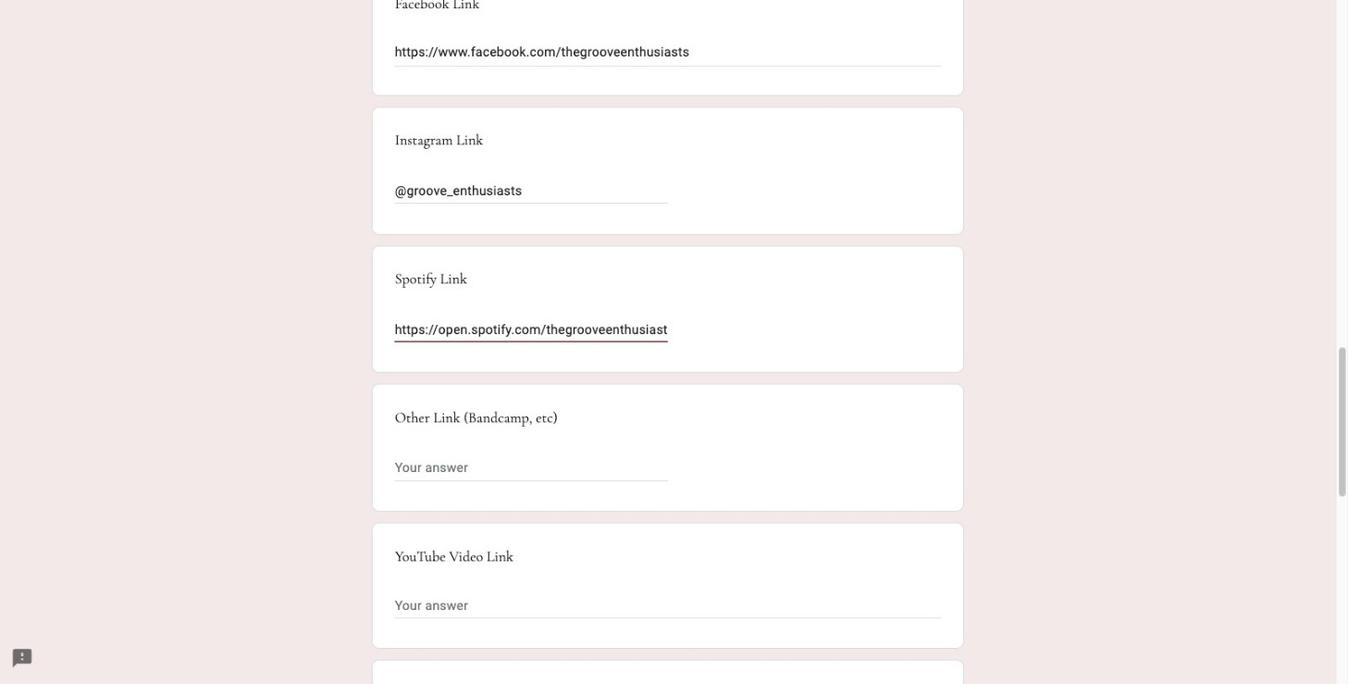 Task type: locate. For each thing, give the bounding box(es) containing it.
report a problem to google image
[[11, 648, 33, 670]]

None text field
[[395, 43, 941, 65], [395, 180, 668, 202], [395, 457, 668, 479], [395, 596, 941, 618], [395, 43, 941, 65], [395, 180, 668, 202], [395, 457, 668, 479], [395, 596, 941, 618]]

None text field
[[395, 319, 668, 341]]



Task type: vqa. For each thing, say whether or not it's contained in the screenshot.
text field
yes



